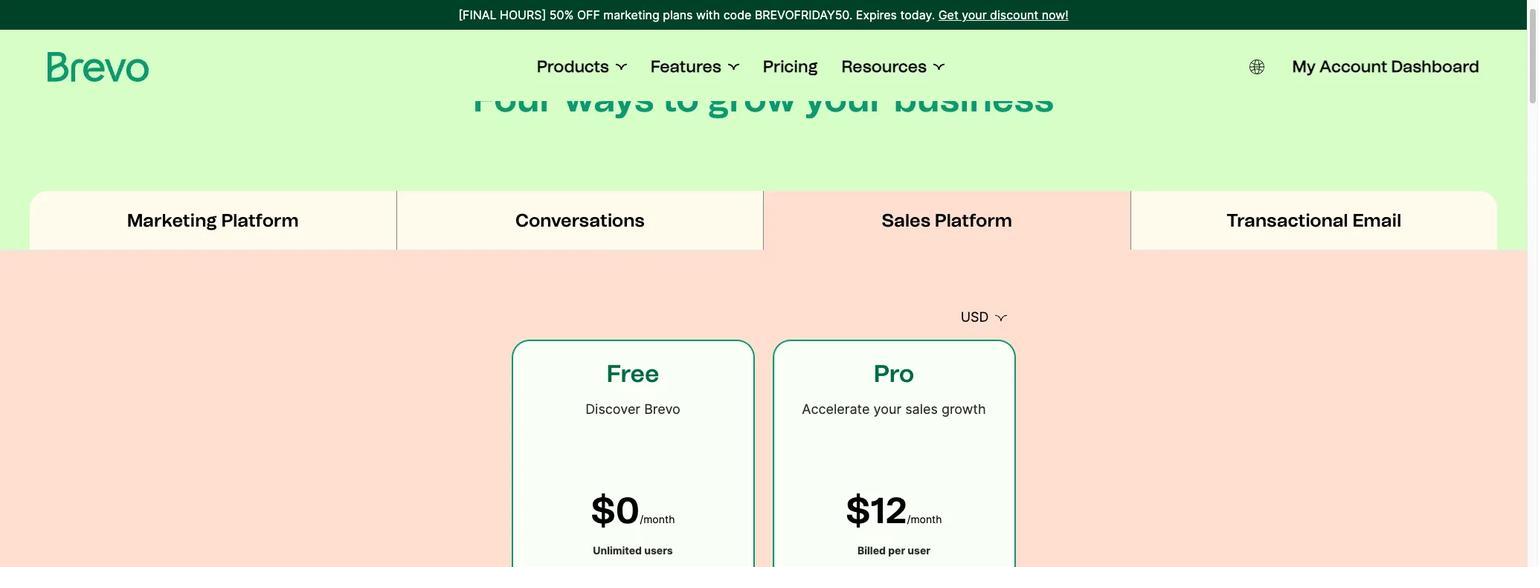 Task type: locate. For each thing, give the bounding box(es) containing it.
discover brevo
[[586, 402, 681, 417]]

your down resources
[[805, 77, 886, 121]]

conversations link
[[397, 191, 763, 251]]

transactional email link
[[1131, 191, 1498, 251]]

my
[[1293, 57, 1316, 77]]

per
[[888, 545, 905, 557]]

features link
[[651, 57, 739, 77]]

get your discount now! link
[[939, 6, 1069, 24]]

/month inside '$12 /month'
[[907, 513, 942, 526]]

2 /month from the left
[[907, 513, 942, 526]]

today.
[[901, 7, 935, 22]]

to
[[663, 77, 699, 121]]

/month for $0
[[640, 513, 675, 526]]

billed per user
[[858, 545, 931, 557]]

platform for marketing platform
[[221, 210, 299, 231]]

platform
[[221, 210, 299, 231], [935, 210, 1013, 231]]

growth
[[942, 402, 986, 417]]

unlimited users
[[593, 545, 673, 557]]

your left sales
[[874, 402, 902, 417]]

1 horizontal spatial /month
[[907, 513, 942, 526]]

pro
[[874, 360, 915, 388]]

/month
[[640, 513, 675, 526], [907, 513, 942, 526]]

$12
[[846, 490, 907, 533]]

sales
[[906, 402, 938, 417]]

business
[[894, 77, 1054, 121]]

1 horizontal spatial platform
[[935, 210, 1013, 231]]

1 /month from the left
[[640, 513, 675, 526]]

get
[[939, 7, 959, 22]]

1 platform from the left
[[221, 210, 299, 231]]

your
[[962, 7, 987, 22], [805, 77, 886, 121], [874, 402, 902, 417]]

/month up users
[[640, 513, 675, 526]]

$0 /month
[[591, 490, 675, 533]]

0 horizontal spatial platform
[[221, 210, 299, 231]]

50%
[[550, 7, 574, 22]]

tab list
[[0, 191, 1527, 251]]

products
[[537, 57, 609, 77]]

2 platform from the left
[[935, 210, 1013, 231]]

/month inside '$0 /month'
[[640, 513, 675, 526]]

account
[[1320, 57, 1388, 77]]

discount
[[990, 7, 1039, 22]]

accelerate your sales growth
[[802, 402, 986, 417]]

brevo image
[[48, 52, 149, 82]]

email
[[1353, 210, 1402, 231]]

usd button
[[952, 304, 1016, 331]]

your right get
[[962, 7, 987, 22]]

code
[[724, 7, 752, 22]]

resources
[[842, 57, 927, 77]]

discover
[[586, 402, 641, 417]]

off
[[577, 7, 600, 22]]

0 horizontal spatial /month
[[640, 513, 675, 526]]

sales platform link
[[764, 191, 1130, 251]]

[final
[[458, 7, 497, 22]]

tab list containing marketing platform
[[0, 191, 1527, 251]]

four ways to grow your business
[[473, 77, 1054, 121]]

button image
[[1249, 60, 1264, 74]]

/month for $12
[[907, 513, 942, 526]]

pricing
[[763, 57, 818, 77]]

free
[[607, 360, 659, 388]]

/month up user
[[907, 513, 942, 526]]



Task type: describe. For each thing, give the bounding box(es) containing it.
products link
[[537, 57, 627, 77]]

pricing link
[[763, 57, 818, 77]]

brevofriday50.
[[755, 7, 853, 22]]

users
[[644, 545, 673, 557]]

billed
[[858, 545, 886, 557]]

accelerate
[[802, 402, 870, 417]]

marketing platform link
[[30, 191, 396, 251]]

marketing platform
[[127, 210, 299, 231]]

sales
[[882, 210, 931, 231]]

with
[[696, 7, 720, 22]]

dashboard
[[1392, 57, 1480, 77]]

usd
[[961, 309, 989, 325]]

my account dashboard link
[[1293, 57, 1480, 77]]

plans
[[663, 7, 693, 22]]

$12 /month
[[846, 490, 942, 533]]

four
[[473, 77, 555, 121]]

0 vertical spatial your
[[962, 7, 987, 22]]

[final hours] 50% off marketing plans with code brevofriday50. expires today. get your discount now!
[[458, 7, 1069, 22]]

marketing
[[604, 7, 660, 22]]

brevo
[[644, 402, 681, 417]]

now!
[[1042, 7, 1069, 22]]

hours]
[[500, 7, 546, 22]]

expires
[[856, 7, 897, 22]]

$0
[[591, 490, 640, 533]]

platform for sales platform
[[935, 210, 1013, 231]]

marketing
[[127, 210, 217, 231]]

unlimited
[[593, 545, 642, 557]]

2 vertical spatial your
[[874, 402, 902, 417]]

conversations
[[515, 210, 645, 231]]

my account dashboard
[[1293, 57, 1480, 77]]

grow
[[708, 77, 797, 121]]

user
[[908, 545, 931, 557]]

ways
[[564, 77, 654, 121]]

transactional
[[1227, 210, 1349, 231]]

features
[[651, 57, 721, 77]]

transactional email
[[1227, 210, 1402, 231]]

resources link
[[842, 57, 945, 77]]

sales platform
[[882, 210, 1013, 231]]

1 vertical spatial your
[[805, 77, 886, 121]]



Task type: vqa. For each thing, say whether or not it's contained in the screenshot.
tools
no



